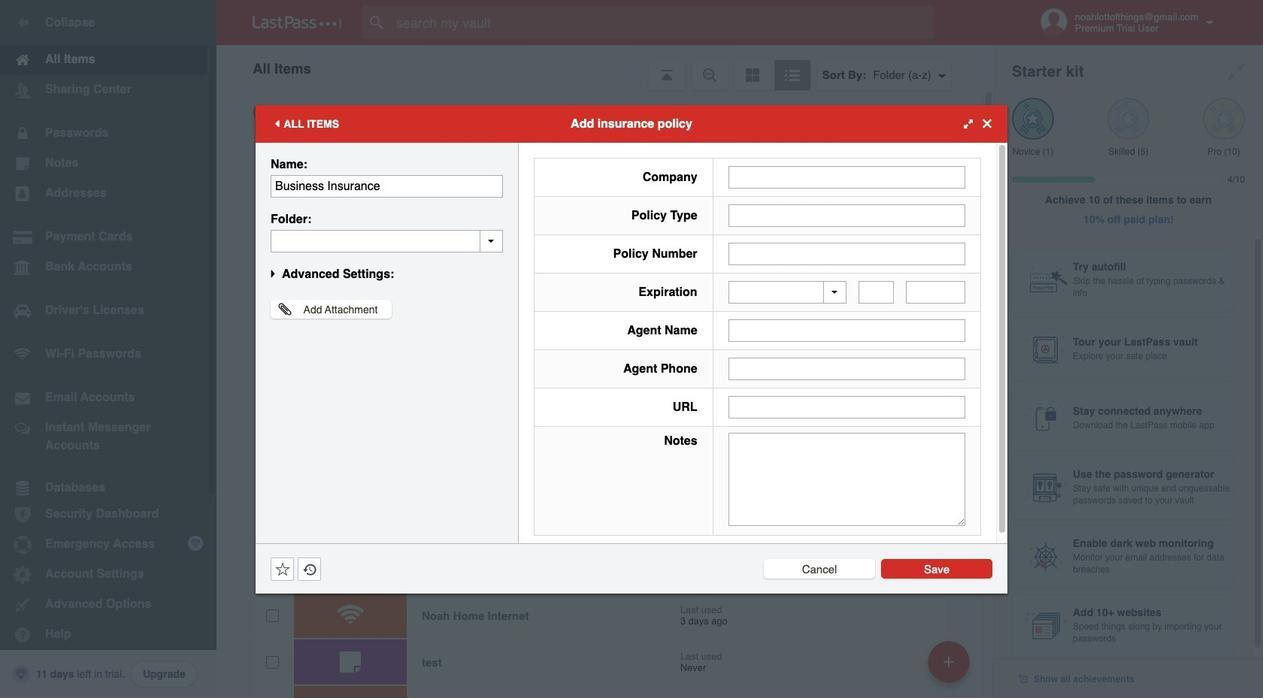 Task type: vqa. For each thing, say whether or not it's contained in the screenshot.
search my vault text box
yes



Task type: locate. For each thing, give the bounding box(es) containing it.
lastpass image
[[253, 16, 341, 29]]

main navigation navigation
[[0, 0, 217, 699]]

new item image
[[944, 657, 954, 667]]

None text field
[[728, 166, 966, 188], [728, 204, 966, 227], [859, 281, 894, 304], [906, 281, 966, 304], [728, 320, 966, 342], [728, 396, 966, 419], [728, 166, 966, 188], [728, 204, 966, 227], [859, 281, 894, 304], [906, 281, 966, 304], [728, 320, 966, 342], [728, 396, 966, 419]]

search my vault text field
[[362, 6, 963, 39]]

None text field
[[271, 175, 503, 197], [271, 230, 503, 252], [728, 243, 966, 265], [728, 358, 966, 381], [728, 433, 966, 526], [271, 175, 503, 197], [271, 230, 503, 252], [728, 243, 966, 265], [728, 358, 966, 381], [728, 433, 966, 526]]

dialog
[[256, 105, 1008, 594]]

new item navigation
[[923, 637, 979, 699]]

Search search field
[[362, 6, 963, 39]]



Task type: describe. For each thing, give the bounding box(es) containing it.
vault options navigation
[[217, 45, 994, 90]]



